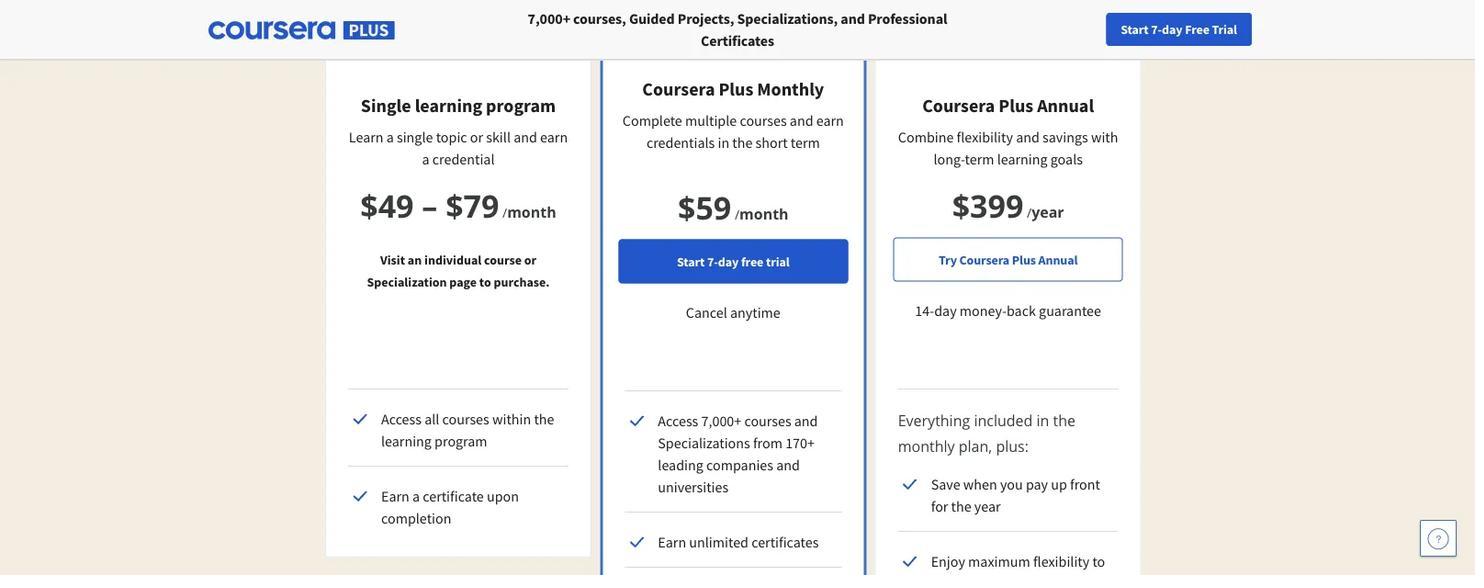 Task type: locate. For each thing, give the bounding box(es) containing it.
in
[[718, 133, 730, 152], [1037, 411, 1050, 431]]

and left professional
[[841, 9, 865, 28]]

annual
[[1038, 94, 1095, 117], [1039, 251, 1078, 268]]

earn right skill
[[540, 128, 568, 146]]

–
[[422, 184, 438, 227]]

specializations
[[658, 434, 751, 452]]

year down goals
[[1032, 202, 1065, 221]]

courses for all
[[443, 410, 490, 428]]

1 horizontal spatial in
[[1037, 411, 1050, 431]]

0 horizontal spatial in
[[718, 133, 730, 152]]

0 horizontal spatial /
[[503, 204, 507, 221]]

combine
[[899, 128, 954, 146]]

courses
[[740, 111, 787, 130], [443, 410, 490, 428], [745, 412, 792, 430]]

1 vertical spatial to
[[1093, 552, 1106, 571]]

start right new
[[1121, 21, 1149, 38]]

0 vertical spatial 7,000+
[[528, 9, 571, 28]]

$399 / year
[[953, 184, 1065, 227]]

month inside $49 – $79 / month
[[507, 202, 557, 221]]

7,000+ left courses,
[[528, 9, 571, 28]]

leading
[[658, 456, 704, 474]]

the inside complete multiple courses and earn credentials in the short term
[[733, 133, 753, 152]]

program down the all
[[435, 432, 488, 450]]

save
[[932, 475, 961, 493]]

a for certificate
[[413, 487, 420, 505]]

1 horizontal spatial flexibility
[[1034, 552, 1090, 571]]

None search field
[[253, 11, 694, 48]]

0 horizontal spatial term
[[791, 133, 820, 152]]

month up course
[[507, 202, 557, 221]]

free
[[742, 253, 764, 270]]

2 vertical spatial a
[[413, 487, 420, 505]]

a inside earn a certificate upon completion
[[413, 487, 420, 505]]

in inside the everything included in the monthly plan, plus:
[[1037, 411, 1050, 431]]

certificate
[[423, 487, 484, 505]]

included
[[974, 411, 1033, 431]]

a for single
[[387, 128, 394, 146]]

and down 170+
[[777, 456, 800, 474]]

and down coursera plus annual
[[1016, 128, 1040, 146]]

annual inside button
[[1039, 251, 1078, 268]]

access inside access all courses within the learning program
[[381, 410, 422, 428]]

to inside visit an individual course or specialization page to purchase.
[[480, 273, 491, 290]]

1 vertical spatial in
[[1037, 411, 1050, 431]]

or inside learn a single topic or skill and earn a credential
[[470, 128, 483, 146]]

topic
[[436, 128, 467, 146]]

access
[[381, 410, 422, 428], [658, 412, 699, 430]]

1 vertical spatial a
[[422, 150, 430, 168]]

monthly
[[898, 437, 955, 456]]

purchase.
[[494, 273, 550, 290]]

learning
[[415, 94, 483, 117], [998, 150, 1048, 168], [381, 432, 432, 450]]

plus
[[719, 78, 754, 101], [999, 94, 1034, 117], [1012, 251, 1036, 268]]

0 vertical spatial day
[[1163, 21, 1183, 38]]

1 horizontal spatial or
[[524, 251, 537, 268]]

access left the all
[[381, 410, 422, 428]]

find your new career link
[[1022, 18, 1155, 41]]

the right included in the bottom of the page
[[1054, 411, 1076, 431]]

1 horizontal spatial 7,000+
[[702, 412, 742, 430]]

1 horizontal spatial to
[[1093, 552, 1106, 571]]

1 vertical spatial earn
[[658, 533, 687, 551]]

plus for monthly
[[719, 78, 754, 101]]

plus up multiple
[[719, 78, 754, 101]]

1 horizontal spatial year
[[1032, 202, 1065, 221]]

1 vertical spatial 7-
[[708, 253, 718, 270]]

term up $399
[[965, 150, 995, 168]]

single learning program
[[361, 94, 556, 117]]

courses right the all
[[443, 410, 490, 428]]

courses up from
[[745, 412, 792, 430]]

7,000+ inside 7,000+ courses, guided projects, specializations, and professional certificates
[[528, 9, 571, 28]]

/ right $79
[[503, 204, 507, 221]]

$79
[[446, 184, 499, 227]]

1 vertical spatial start
[[677, 253, 705, 270]]

7- for free
[[708, 253, 718, 270]]

1 vertical spatial annual
[[1039, 251, 1078, 268]]

complete multiple courses and earn credentials in the short term
[[623, 111, 844, 152]]

0 vertical spatial 7-
[[1152, 21, 1163, 38]]

start inside start 7-day free trial button
[[1121, 21, 1149, 38]]

0 horizontal spatial month
[[507, 202, 557, 221]]

to down front
[[1093, 552, 1106, 571]]

1 horizontal spatial 7-
[[1152, 21, 1163, 38]]

7,000+ up specializations
[[702, 412, 742, 430]]

7- left shopping cart: 1 item icon
[[1152, 21, 1163, 38]]

1 vertical spatial program
[[435, 432, 488, 450]]

term inside complete multiple courses and earn credentials in the short term
[[791, 133, 820, 152]]

plus for annual
[[999, 94, 1034, 117]]

0 horizontal spatial access
[[381, 410, 422, 428]]

coursera
[[643, 78, 715, 101], [923, 94, 995, 117], [960, 251, 1010, 268]]

program inside access all courses within the learning program
[[435, 432, 488, 450]]

to inside the enjoy maximum flexibility to achieve work/life balance an
[[1093, 552, 1106, 571]]

shopping cart: 1 item image
[[1164, 14, 1199, 43]]

earn up completion
[[381, 487, 410, 505]]

for
[[932, 497, 949, 516]]

2 horizontal spatial /
[[1027, 204, 1032, 221]]

start 7-day free trial
[[1121, 21, 1238, 38]]

0 vertical spatial to
[[480, 273, 491, 290]]

0 horizontal spatial start
[[677, 253, 705, 270]]

/ right $59
[[735, 205, 740, 223]]

start for start 7-day free trial
[[1121, 21, 1149, 38]]

0 vertical spatial flexibility
[[957, 128, 1014, 146]]

cancel anytime
[[686, 304, 781, 322]]

1 vertical spatial year
[[975, 497, 1001, 516]]

1 vertical spatial day
[[718, 253, 739, 270]]

earn inside complete multiple courses and earn credentials in the short term
[[817, 111, 844, 130]]

coursera right try
[[960, 251, 1010, 268]]

coursera inside button
[[960, 251, 1010, 268]]

pay
[[1026, 475, 1049, 493]]

combine flexibility and savings with long-term learning goals
[[899, 128, 1119, 168]]

career
[[1111, 21, 1146, 38]]

0 vertical spatial a
[[387, 128, 394, 146]]

in right included in the bottom of the page
[[1037, 411, 1050, 431]]

within
[[493, 410, 531, 428]]

specialization
[[367, 273, 447, 290]]

flexibility down coursera plus annual
[[957, 128, 1014, 146]]

the inside the everything included in the monthly plan, plus:
[[1054, 411, 1076, 431]]

earn
[[381, 487, 410, 505], [658, 533, 687, 551]]

and right skill
[[514, 128, 537, 146]]

flexibility
[[957, 128, 1014, 146], [1034, 552, 1090, 571]]

plus up combine flexibility and savings with long-term learning goals
[[999, 94, 1034, 117]]

your
[[1057, 21, 1081, 38]]

learn a single topic or skill and earn a credential
[[349, 128, 568, 168]]

2 vertical spatial learning
[[381, 432, 432, 450]]

to right page
[[480, 273, 491, 290]]

start up cancel
[[677, 253, 705, 270]]

back
[[1007, 302, 1036, 320]]

everything included in the monthly plan, plus:
[[898, 411, 1076, 456]]

the inside save  when you pay up front for the year
[[952, 497, 972, 516]]

access up specializations
[[658, 412, 699, 430]]

start inside start 7-day free trial button
[[677, 253, 705, 270]]

day left money-
[[935, 302, 957, 320]]

earn left "unlimited"
[[658, 533, 687, 551]]

and inside learn a single topic or skill and earn a credential
[[514, 128, 537, 146]]

to
[[480, 273, 491, 290], [1093, 552, 1106, 571]]

$59
[[678, 186, 732, 228]]

day left free
[[718, 253, 739, 270]]

2 horizontal spatial day
[[1163, 21, 1183, 38]]

popular
[[727, 31, 766, 45]]

the left short
[[733, 133, 753, 152]]

170+
[[786, 434, 815, 452]]

save  when you pay up front for the year
[[932, 475, 1101, 516]]

course
[[484, 251, 522, 268]]

complete
[[623, 111, 683, 130]]

day left the free
[[1163, 21, 1183, 38]]

0 vertical spatial or
[[470, 128, 483, 146]]

courses inside access 7,000+ courses and specializations from 170+ leading companies and universities
[[745, 412, 792, 430]]

learning up topic
[[415, 94, 483, 117]]

0 horizontal spatial earn
[[540, 128, 568, 146]]

0 horizontal spatial 7,000+
[[528, 9, 571, 28]]

1 horizontal spatial earn
[[658, 533, 687, 551]]

a down single
[[422, 150, 430, 168]]

1 horizontal spatial a
[[413, 487, 420, 505]]

access 7,000+ courses and specializations from 170+ leading companies and universities
[[658, 412, 818, 496]]

1 vertical spatial learning
[[998, 150, 1048, 168]]

or for course
[[524, 251, 537, 268]]

or for topic
[[470, 128, 483, 146]]

$399
[[953, 184, 1024, 227]]

front
[[1071, 475, 1101, 493]]

7- inside start 7-day free trial button
[[708, 253, 718, 270]]

courses inside access all courses within the learning program
[[443, 410, 490, 428]]

a right learn
[[387, 128, 394, 146]]

0 horizontal spatial 7-
[[708, 253, 718, 270]]

plan,
[[959, 437, 993, 456]]

or left skill
[[470, 128, 483, 146]]

1 horizontal spatial access
[[658, 412, 699, 430]]

courses up short
[[740, 111, 787, 130]]

earn for $59
[[658, 533, 687, 551]]

0 horizontal spatial day
[[718, 253, 739, 270]]

month up free
[[740, 204, 789, 223]]

earn unlimited certificates
[[658, 533, 819, 551]]

learning inside access all courses within the learning program
[[381, 432, 432, 450]]

courses inside complete multiple courses and earn credentials in the short term
[[740, 111, 787, 130]]

1 horizontal spatial day
[[935, 302, 957, 320]]

learning left goals
[[998, 150, 1048, 168]]

try
[[939, 251, 957, 268]]

term right short
[[791, 133, 820, 152]]

1 horizontal spatial month
[[740, 204, 789, 223]]

a up completion
[[413, 487, 420, 505]]

all
[[425, 410, 440, 428]]

companies
[[707, 456, 774, 474]]

0 vertical spatial in
[[718, 133, 730, 152]]

the right for
[[952, 497, 972, 516]]

month inside $59 / month
[[740, 204, 789, 223]]

and down monthly
[[790, 111, 814, 130]]

1 horizontal spatial start
[[1121, 21, 1149, 38]]

1 vertical spatial 7,000+
[[702, 412, 742, 430]]

7- inside start 7-day free trial button
[[1152, 21, 1163, 38]]

the right within
[[534, 410, 555, 428]]

start
[[1121, 21, 1149, 38], [677, 253, 705, 270]]

completion
[[381, 509, 452, 527]]

monthly
[[757, 78, 825, 101]]

find your new career
[[1031, 21, 1146, 38]]

2 vertical spatial day
[[935, 302, 957, 320]]

annual up guarantee
[[1039, 251, 1078, 268]]

program up skill
[[486, 94, 556, 117]]

$49 – $79 / month
[[360, 184, 557, 227]]

flexibility inside combine flexibility and savings with long-term learning goals
[[957, 128, 1014, 146]]

/ inside $59 / month
[[735, 205, 740, 223]]

start 7-day free trial
[[677, 253, 790, 270]]

1 vertical spatial flexibility
[[1034, 552, 1090, 571]]

or inside visit an individual course or specialization page to purchase.
[[524, 251, 537, 268]]

1 horizontal spatial term
[[965, 150, 995, 168]]

coursera up complete
[[643, 78, 715, 101]]

0 horizontal spatial a
[[387, 128, 394, 146]]

coursera up combine
[[923, 94, 995, 117]]

0 horizontal spatial year
[[975, 497, 1001, 516]]

1 horizontal spatial earn
[[817, 111, 844, 130]]

year down when
[[975, 497, 1001, 516]]

cancel
[[686, 304, 728, 322]]

earn inside learn a single topic or skill and earn a credential
[[540, 128, 568, 146]]

plus inside button
[[1012, 251, 1036, 268]]

0 horizontal spatial earn
[[381, 487, 410, 505]]

year
[[1032, 202, 1065, 221], [975, 497, 1001, 516]]

0 vertical spatial start
[[1121, 21, 1149, 38]]

or up purchase.
[[524, 251, 537, 268]]

access inside access 7,000+ courses and specializations from 170+ leading companies and universities
[[658, 412, 699, 430]]

flexibility up balance
[[1034, 552, 1090, 571]]

learning down the all
[[381, 432, 432, 450]]

coursera plus image
[[209, 21, 395, 40]]

savings
[[1043, 128, 1089, 146]]

day
[[1163, 21, 1183, 38], [718, 253, 739, 270], [935, 302, 957, 320]]

month
[[507, 202, 557, 221], [740, 204, 789, 223]]

earn inside earn a certificate upon completion
[[381, 487, 410, 505]]

0 vertical spatial earn
[[381, 487, 410, 505]]

courses for multiple
[[740, 111, 787, 130]]

0 horizontal spatial flexibility
[[957, 128, 1014, 146]]

most popular
[[702, 31, 766, 45]]

1 horizontal spatial /
[[735, 205, 740, 223]]

start for start 7-day free trial
[[677, 253, 705, 270]]

7,000+
[[528, 9, 571, 28], [702, 412, 742, 430]]

and inside 7,000+ courses, guided projects, specializations, and professional certificates
[[841, 9, 865, 28]]

7- left free
[[708, 253, 718, 270]]

7-
[[1152, 21, 1163, 38], [708, 253, 718, 270]]

0 vertical spatial program
[[486, 94, 556, 117]]

/ inside $399 / year
[[1027, 204, 1032, 221]]

in down multiple
[[718, 133, 730, 152]]

0 horizontal spatial or
[[470, 128, 483, 146]]

plus up back
[[1012, 251, 1036, 268]]

1 vertical spatial or
[[524, 251, 537, 268]]

0 vertical spatial year
[[1032, 202, 1065, 221]]

0 horizontal spatial to
[[480, 273, 491, 290]]

/ right $399
[[1027, 204, 1032, 221]]

annual up savings
[[1038, 94, 1095, 117]]

earn down monthly
[[817, 111, 844, 130]]

the inside access all courses within the learning program
[[534, 410, 555, 428]]

multiple
[[686, 111, 737, 130]]

term
[[791, 133, 820, 152], [965, 150, 995, 168]]

start 7-day free trial button
[[619, 239, 848, 283]]



Task type: vqa. For each thing, say whether or not it's contained in the screenshot.
the top looking
no



Task type: describe. For each thing, give the bounding box(es) containing it.
in inside complete multiple courses and earn credentials in the short term
[[718, 133, 730, 152]]

try coursera plus annual button
[[894, 238, 1124, 282]]

single
[[361, 94, 411, 117]]

visit an individual course or specialization page to purchase.
[[367, 251, 550, 290]]

7- for free
[[1152, 21, 1163, 38]]

unlimited
[[690, 533, 749, 551]]

trial
[[766, 253, 790, 270]]

day for free
[[1163, 21, 1183, 38]]

page
[[450, 273, 477, 290]]

year inside save  when you pay up front for the year
[[975, 497, 1001, 516]]

achieve
[[932, 574, 979, 575]]

balance
[[1039, 574, 1088, 575]]

earn for $49
[[381, 487, 410, 505]]

individual
[[425, 251, 482, 268]]

find
[[1031, 21, 1054, 38]]

upon
[[487, 487, 519, 505]]

new
[[1084, 21, 1108, 38]]

long-
[[934, 150, 965, 168]]

start 7-day free trial button
[[1107, 13, 1253, 46]]

an
[[408, 251, 422, 268]]

goals
[[1051, 150, 1083, 168]]

access for access all courses within the learning program
[[381, 410, 422, 428]]

learning inside combine flexibility and savings with long-term learning goals
[[998, 150, 1048, 168]]

certificates
[[701, 31, 775, 50]]

from
[[753, 434, 783, 452]]

/ for $59
[[735, 205, 740, 223]]

up
[[1052, 475, 1068, 493]]

work/life
[[982, 574, 1036, 575]]

and up 170+
[[795, 412, 818, 430]]

try coursera plus annual
[[939, 251, 1078, 268]]

courses,
[[574, 9, 627, 28]]

day for free
[[718, 253, 739, 270]]

most
[[702, 31, 725, 45]]

credential
[[433, 150, 495, 168]]

skill
[[486, 128, 511, 146]]

short
[[756, 133, 788, 152]]

and inside combine flexibility and savings with long-term learning goals
[[1016, 128, 1040, 146]]

enjoy maximum flexibility to achieve work/life balance an
[[932, 552, 1114, 575]]

14-
[[916, 302, 935, 320]]

money-
[[960, 302, 1007, 320]]

anytime
[[731, 304, 781, 322]]

access for access 7,000+ courses and specializations from 170+ leading companies and universities
[[658, 412, 699, 430]]

specializations,
[[737, 9, 838, 28]]

single
[[397, 128, 433, 146]]

earn a certificate upon completion
[[381, 487, 519, 527]]

show notifications image
[[1228, 23, 1250, 45]]

help center image
[[1428, 527, 1450, 550]]

credentials
[[647, 133, 715, 152]]

coursera plus monthly
[[643, 78, 825, 101]]

14-day money-back guarantee
[[916, 302, 1102, 320]]

0 vertical spatial learning
[[415, 94, 483, 117]]

enjoy
[[932, 552, 966, 571]]

$59 / month
[[678, 186, 789, 228]]

7,000+ inside access 7,000+ courses and specializations from 170+ leading companies and universities
[[702, 412, 742, 430]]

coursera for coursera plus annual
[[923, 94, 995, 117]]

free
[[1186, 21, 1210, 38]]

2 horizontal spatial a
[[422, 150, 430, 168]]

guided
[[629, 9, 675, 28]]

trial
[[1213, 21, 1238, 38]]

year inside $399 / year
[[1032, 202, 1065, 221]]

maximum
[[969, 552, 1031, 571]]

everything
[[898, 411, 971, 431]]

/ for $399
[[1027, 204, 1032, 221]]

flexibility inside the enjoy maximum flexibility to achieve work/life balance an
[[1034, 552, 1090, 571]]

0 vertical spatial annual
[[1038, 94, 1095, 117]]

courses for 7,000+
[[745, 412, 792, 430]]

coursera for coursera plus monthly
[[643, 78, 715, 101]]

learn
[[349, 128, 384, 146]]

professional
[[868, 9, 948, 28]]

and inside complete multiple courses and earn credentials in the short term
[[790, 111, 814, 130]]

7,000+ courses, guided projects, specializations, and professional certificates
[[528, 9, 948, 50]]

when
[[964, 475, 998, 493]]

coursera plus annual
[[923, 94, 1095, 117]]

$49
[[360, 184, 414, 227]]

term inside combine flexibility and savings with long-term learning goals
[[965, 150, 995, 168]]

you
[[1001, 475, 1023, 493]]

projects,
[[678, 9, 735, 28]]

guarantee
[[1039, 302, 1102, 320]]

universities
[[658, 478, 729, 496]]

plus:
[[997, 437, 1029, 456]]

/ inside $49 – $79 / month
[[503, 204, 507, 221]]

access all courses within the learning program
[[381, 410, 555, 450]]

with
[[1092, 128, 1119, 146]]



